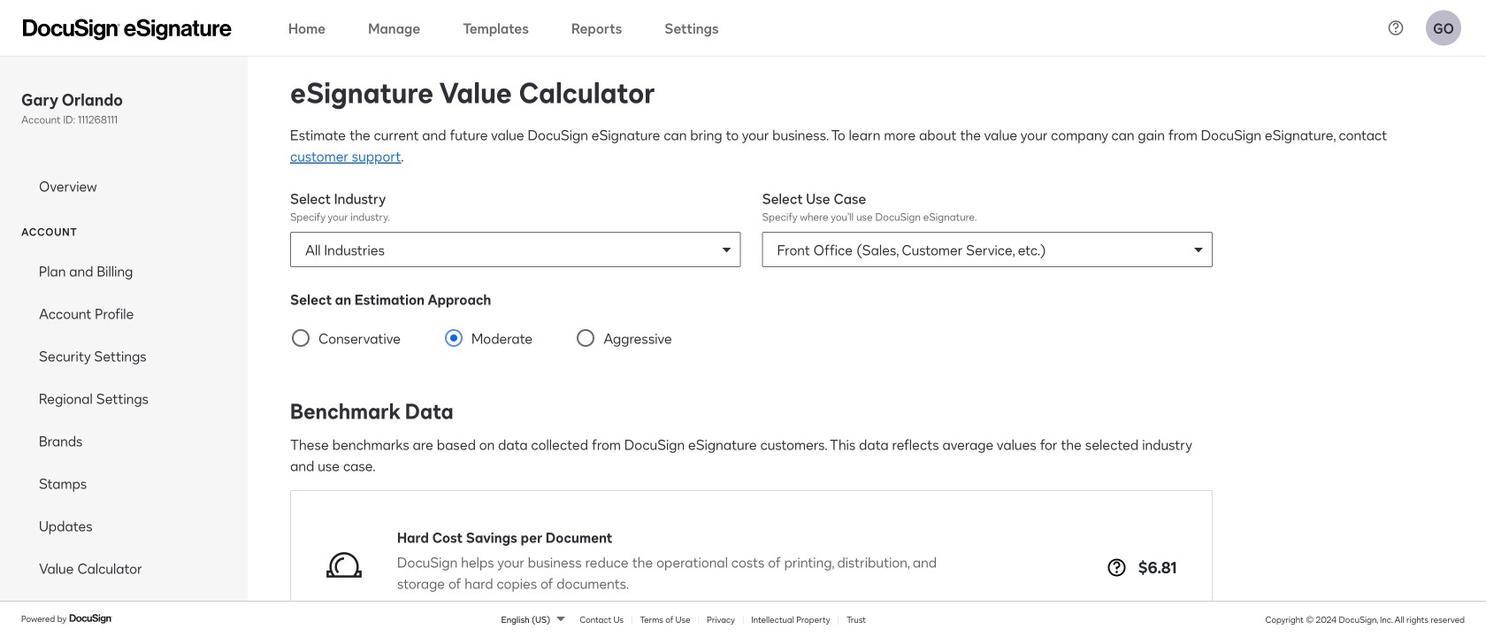 Task type: vqa. For each thing, say whether or not it's contained in the screenshot.
"Account" element
yes



Task type: locate. For each thing, give the bounding box(es) containing it.
docusign agreement cloud ux image
[[23, 19, 232, 40]]

account element
[[0, 250, 248, 589]]

hard cost savings per document image
[[327, 547, 362, 582]]

docusign image
[[69, 612, 113, 626]]



